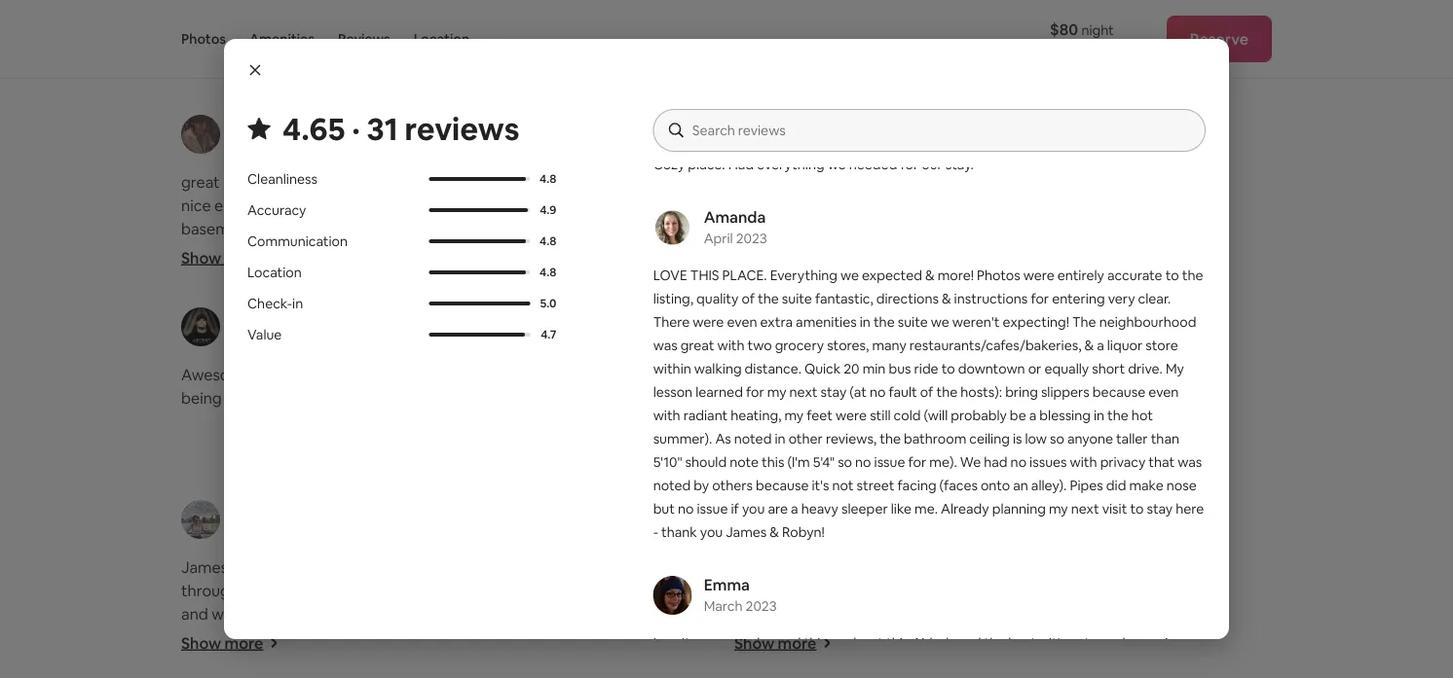 Task type: vqa. For each thing, say whether or not it's contained in the screenshot.
left 4
no



Task type: describe. For each thing, give the bounding box(es) containing it.
some inside james & robyn were great hosts and very accommodating. despite some setbacks, we were able to come to an agreement and enjoyed our stay nonetheless. it was easy getting around, walkable, and overall a great experience. would definitely stay here again or recommend it to anyone looking for a place to stay.
[[794, 195, 833, 215]]

emma march 2023
[[704, 575, 777, 616]]

agreement
[[734, 219, 814, 239]]

hosts
[[928, 172, 967, 192]]

is inside love this place. everything we expected & more! photos were entirely accurate to the listing, quality of the suite fantastic, directions & instructions for entering very clear. there were even extra amenities in the suite we weren't expecting! the neighbourhood was great with two grocery stores, many restaurants/cafes/bakeries, & a liquor store within walking distance. quick 20 min bus ride to downtown or equally short drive. my lesson learned for my next stay (at no fault of the hosts): bring slippers because even with radiant heating, my feet were still cold (will probably be a blessing in the hot summer). as noted in other reviews, the bathroom ceiling is low so anyone taller than 5'10" should note this (i'm 5'4" so no issue for me). we had no issues with privacy that was noted by others because it's not street facing (faces onto an alley). pipes did make nose but no issue if you are a heavy sleeper like me. already planning my next visit to stay here - thank you james & robyn!
[[1013, 430, 1022, 448]]

show for nice little place, safe and clean. as others have mentioned, walking and even some voices can be heard from upstairs, but it wasn't an issue for us as it was never late at night. the fridge can be loud, but the washer/dryer was particularly appreciated. check in/out really easy and host responsive. thank you!
[[734, 441, 774, 461]]

easy inside nice little place, safe and clean. as others have mentioned, walking and even some voices can be heard from upstairs, but it wasn't an issue for us as it was never late at night. the fridge can be loud, but the washer/dryer was particularly appreciated. check in/out really easy and host responsive. thank you!
[[965, 458, 998, 478]]

this
[[690, 267, 719, 284]]

stay!
[[292, 581, 325, 601]]

you inside great location, convenient public commute, comfortable bed, nice environment, and it's big!  it's true that since it's a basement you could hear the noise from upstairs, but they are quiet during nights, so it's tolerated.
[[257, 219, 283, 239]]

2023 for radon
[[813, 522, 844, 540]]

very inside - nice neighborhood, very pretty - central location for transit (right next to the 8 and 2 lines, most of my destinations did not require a transfer) - literally next door to grocery outlet, only a 15 minute walk from safeway
[[888, 581, 919, 601]]

we up fantastic,
[[840, 267, 859, 284]]

0 horizontal spatial suite
[[782, 290, 812, 308]]

were down hosts
[[933, 195, 968, 215]]

my down alley).
[[1049, 501, 1068, 518]]

easy inside james & robyn were great hosts and very accommodating. despite some setbacks, we were able to come to an agreement and enjoyed our stay nonetheless. it was easy getting around, walkable, and overall a great experience. would definitely stay here again or recommend it to anyone looking for a place to stay.
[[779, 242, 812, 262]]

privacy
[[1100, 454, 1146, 471]]

everything
[[757, 156, 825, 173]]

and inside - nice neighborhood, very pretty - central location for transit (right next to the 8 and 2 lines, most of my destinations did not require a transfer) - literally next door to grocery outlet, only a 15 minute walk from safeway
[[1072, 604, 1099, 624]]

james inside love this place. everything we expected & more! photos were entirely accurate to the listing, quality of the suite fantastic, directions & instructions for entering very clear. there were even extra amenities in the suite we weren't expecting! the neighbourhood was great with two grocery stores, many restaurants/cafes/bakeries, & a liquor store within walking distance. quick 20 min bus ride to downtown or equally short drive. my lesson learned for my next stay (at no fault of the hosts): bring slippers because even with radiant heating, my feet were still cold (will probably be a blessing in the hot summer). as noted in other reviews, the bathroom ceiling is low so anyone taller than 5'10" should note this (i'm 5'4" so no issue for me). we had no issues with privacy that was noted by others because it's not street facing (faces onto an alley). pipes did make nose but no issue if you are a heavy sleeper like me. already planning my next visit to stay here - thank you james & robyn!
[[726, 524, 767, 542]]

within
[[653, 360, 691, 378]]

for up facing at the right bottom of page
[[908, 454, 926, 471]]

no down the reviews,
[[855, 454, 871, 471]]

never
[[964, 412, 1005, 432]]

for inside "awesome space for a couple nights. close to city without being too chaotic."
[[302, 365, 323, 385]]

may
[[704, 119, 729, 136]]

responsive.
[[1067, 458, 1148, 478]]

no right (at
[[870, 384, 886, 401]]

others inside nice little place, safe and clean. as others have mentioned, walking and even some voices can be heard from upstairs, but it wasn't an issue for us as it was never late at night. the fridge can be loud, but the washer/dryer was particularly appreciated. check in/out really easy and host responsive. thank you!
[[982, 365, 1028, 385]]

reserve button
[[1167, 16, 1272, 62]]

with down lesson
[[653, 407, 680, 425]]

jiaqi september 2023
[[232, 114, 337, 154]]

& up the short
[[1084, 337, 1094, 355]]

reviews
[[405, 108, 519, 149]]

(faces
[[939, 477, 978, 495]]

an inside love this place. everything we expected & more! photos were entirely accurate to the listing, quality of the suite fantastic, directions & instructions for entering very clear. there were even extra amenities in the suite we weren't expecting! the neighbourhood was great with two grocery stores, many restaurants/cafes/bakeries, & a liquor store within walking distance. quick 20 min bus ride to downtown or equally short drive. my lesson learned for my next stay (at no fault of the hosts): bring slippers because even with radiant heating, my feet were still cold (will probably be a blessing in the hot summer). as noted in other reviews, the bathroom ceiling is low so anyone taller than 5'10" should note this (i'm 5'4" so no issue for me). we had no issues with privacy that was noted by others because it's not street facing (faces onto an alley). pipes did make nose but no issue if you are a heavy sleeper like me. already planning my next visit to stay here - thank you james & robyn!
[[1013, 477, 1028, 495]]

space
[[256, 365, 298, 385]]

next up safeway
[[803, 651, 835, 671]]

rachel image
[[181, 501, 220, 540]]

great inside love this place. everything we expected & more! photos were entirely accurate to the listing, quality of the suite fantastic, directions & instructions for entering very clear. there were even extra amenities in the suite we weren't expecting! the neighbourhood was great with two grocery stores, many restaurants/cafes/bakeries, & a liquor store within walking distance. quick 20 min bus ride to downtown or equally short drive. my lesson learned for my next stay (at no fault of the hosts): bring slippers because even with radiant heating, my feet were still cold (will probably be a blessing in the hot summer). as noted in other reviews, the bathroom ceiling is low so anyone taller than 5'10" should note this (i'm 5'4" so no issue for me). we had no issues with privacy that was noted by others because it's not street facing (faces onto an alley). pipes did make nose but no issue if you are a heavy sleeper like me. already planning my next visit to stay here - thank you james & robyn!
[[681, 337, 714, 355]]

some inside nice little place, safe and clean. as others have mentioned, walking and even some voices can be heard from upstairs, but it wasn't an issue for us as it was never late at night. the fridge can be loud, but the washer/dryer was particularly appreciated. check in/out really easy and host responsive. thank you!
[[860, 388, 900, 408]]

of right plenty
[[553, 628, 568, 648]]

like inside love this place. everything we expected & more! photos were entirely accurate to the listing, quality of the suite fantastic, directions & instructions for entering very clear. there were even extra amenities in the suite we weren't expecting! the neighbourhood was great with two grocery stores, many restaurants/cafes/bakeries, & a liquor store within walking distance. quick 20 min bus ride to downtown or equally short drive. my lesson learned for my next stay (at no fault of the hosts): bring slippers because even with radiant heating, my feet were still cold (will probably be a blessing in the hot summer). as noted in other reviews, the bathroom ceiling is low so anyone taller than 5'10" should note this (i'm 5'4" so no issue for me). we had no issues with privacy that was noted by others because it's not street facing (faces onto an alley). pipes did make nose but no issue if you are a heavy sleeper like me. already planning my next visit to stay here - thank you james & robyn!
[[891, 501, 912, 518]]

& left more!
[[925, 267, 935, 284]]

next up require
[[977, 604, 1009, 624]]

was down throughout
[[212, 604, 239, 624]]

drive.
[[1128, 360, 1163, 378]]

it's up hear at left
[[343, 195, 363, 215]]

make
[[1129, 477, 1164, 495]]

and down area
[[343, 675, 371, 679]]

next down "pipes"
[[1071, 501, 1099, 518]]

accommodating.
[[1036, 172, 1158, 192]]

very inside love this place. everything we expected & more! photos were entirely accurate to the listing, quality of the suite fantastic, directions & instructions for entering very clear. there were even extra amenities in the suite we weren't expecting! the neighbourhood was great with two grocery stores, many restaurants/cafes/bakeries, & a liquor store within walking distance. quick 20 min bus ride to downtown or equally short drive. my lesson learned for my next stay (at no fault of the hosts): bring slippers because even with radiant heating, my feet were still cold (will probably be a blessing in the hot summer). as noted in other reviews, the bathroom ceiling is low so anyone taller than 5'10" should note this (i'm 5'4" so no issue for me). we had no issues with privacy that was noted by others because it's not street facing (faces onto an alley). pipes did make nose but no issue if you are a heavy sleeper like me. already planning my next visit to stay here - thank you james & robyn!
[[1108, 290, 1135, 308]]

and up felt
[[400, 628, 427, 648]]

was down the never
[[979, 435, 1006, 455]]

my
[[1166, 360, 1184, 378]]

nice inside nice little place, safe and clean. as others have mentioned, walking and even some voices can be heard from upstairs, but it wasn't an issue for us as it was never late at night. the fridge can be loud, but the washer/dryer was particularly appreciated. check in/out really easy and host responsive. thank you!
[[734, 365, 766, 385]]

reviews,
[[826, 430, 877, 448]]

and up throughout
[[231, 558, 258, 578]]

fridge
[[1131, 412, 1174, 432]]

0 horizontal spatial it
[[734, 412, 744, 432]]

2 horizontal spatial location
[[734, 20, 796, 40]]

in right photos button
[[232, 55, 245, 75]]

public
[[371, 172, 414, 192]]

anyone inside love this place. everything we expected & more! photos were entirely accurate to the listing, quality of the suite fantastic, directions & instructions for entering very clear. there were even extra amenities in the suite we weren't expecting! the neighbourhood was great with two grocery stores, many restaurants/cafes/bakeries, & a liquor store within walking distance. quick 20 min bus ride to downtown or equally short drive. my lesson learned for my next stay (at no fault of the hosts): bring slippers because even with radiant heating, my feet were still cold (will probably be a blessing in the hot summer). as noted in other reviews, the bathroom ceiling is low so anyone taller than 5'10" should note this (i'm 5'4" so no issue for me). we had no issues with privacy that was noted by others because it's not street facing (faces onto an alley). pipes did make nose but no issue if you are a heavy sleeper like me. already planning my next visit to stay here - thank you james & robyn!
[[1067, 430, 1113, 448]]

this inside love this place. everything we expected & more! photos were entirely accurate to the listing, quality of the suite fantastic, directions & instructions for entering very clear. there were even extra amenities in the suite we weren't expecting! the neighbourhood was great with two grocery stores, many restaurants/cafes/bakeries, & a liquor store within walking distance. quick 20 min bus ride to downtown or equally short drive. my lesson learned for my next stay (at no fault of the hosts): bring slippers because even with radiant heating, my feet were still cold (will probably be a blessing in the hot summer). as noted in other reviews, the bathroom ceiling is low so anyone taller than 5'10" should note this (i'm 5'4" so no issue for me). we had no issues with privacy that was noted by others because it's not street facing (faces onto an alley). pipes did make nose but no issue if you are a heavy sleeper like me. already planning my next visit to stay here - thank you james & robyn!
[[762, 454, 784, 471]]

was down there
[[653, 337, 678, 355]]

getting
[[815, 242, 868, 262]]

0 horizontal spatial issue
[[697, 501, 728, 518]]

1 vertical spatial noted
[[653, 477, 691, 495]]

more for nice little place, safe and clean. as others have mentioned, walking and even some voices can be heard from upstairs, but it wasn't an issue for us as it was never late at night. the fridge can be loud, but the washer/dryer was particularly appreciated. check in/out really easy and host responsive. thank you!
[[778, 441, 816, 461]]

chris august 2023
[[232, 306, 311, 347]]

show for - nice neighborhood, very pretty
[[734, 634, 774, 654]]

the up (will
[[936, 384, 958, 401]]

enjoyed
[[848, 219, 905, 239]]

are inside great location, convenient public commute, comfortable bed, nice environment, and it's big!  it's true that since it's a basement you could hear the noise from upstairs, but they are quiet during nights, so it's tolerated.
[[600, 219, 623, 239]]

and up exactly
[[446, 558, 473, 578]]

with up "pipes"
[[1070, 454, 1097, 471]]

an inside nice little place, safe and clean. as others have mentioned, walking and even some voices can be heard from upstairs, but it wasn't an issue for us as it was never late at night. the fridge can be loud, but the washer/dryer was particularly appreciated. check in/out really easy and host responsive. thank you!
[[797, 412, 815, 432]]

for right needed
[[900, 156, 919, 173]]

the up choice
[[329, 581, 356, 601]]

to right ride
[[941, 360, 955, 378]]

show more down agreement
[[734, 248, 816, 268]]

in right blessing
[[1094, 407, 1104, 425]]

love
[[653, 267, 687, 284]]

short
[[1092, 360, 1125, 378]]

was inside james & robyn were great hosts and very accommodating. despite some setbacks, we were able to come to an agreement and enjoyed our stay nonetheless. it was easy getting around, walkable, and overall a great experience. would definitely stay here again or recommend it to anyone looking for a place to stay.
[[748, 242, 776, 262]]

nights.
[[390, 365, 438, 385]]

location button
[[414, 0, 470, 78]]

but up check
[[824, 435, 849, 455]]

a down expected
[[889, 289, 897, 309]]

no up "thank"
[[678, 501, 694, 518]]

the left 'hot'
[[1107, 407, 1129, 425]]

big!
[[366, 195, 393, 215]]

a up entirely
[[1080, 242, 1088, 262]]

the down airbnb
[[931, 658, 952, 676]]

upstairs, inside nice little place, safe and clean. as others have mentioned, walking and even some voices can be heard from upstairs, but it wasn't an issue for us as it was never late at night. the fridge can be loud, but the washer/dryer was particularly appreciated. check in/out really easy and host responsive. thank you!
[[1087, 388, 1147, 408]]

chris
[[232, 306, 270, 326]]

stay. inside james & robyn were great hosts and very accommodating. despite some setbacks, we were able to come to an agreement and enjoyed our stay nonetheless. it was easy getting around, walkable, and overall a great experience. would definitely stay here again or recommend it to anyone looking for a place to stay.
[[962, 289, 995, 309]]

you!
[[782, 482, 812, 502]]

my inside - nice neighborhood, very pretty - central location for transit (right next to the 8 and 2 lines, most of my destinations did not require a transfer) - literally next door to grocery outlet, only a 15 minute walk from safeway
[[793, 628, 815, 648]]

$80 night
[[1050, 19, 1114, 39]]

to up hosts.
[[1013, 604, 1028, 624]]

great inside great location, convenient public commute, comfortable bed, nice environment, and it's big!  it's true that since it's a basement you could hear the noise from upstairs, but they are quiet during nights, so it's tolerated.
[[181, 172, 220, 192]]

it's down comfortable at the left top of the page
[[527, 195, 547, 215]]

choice
[[297, 604, 344, 624]]

show for james and robyn were super helpful and responsive throughout my stay! the place looked exactly like the pictures and was a great choice for my summer internship. the kitchen was stocked with all essentials and there was plenty of extra towels and blankets. the area felt very safe compared to other places in seattle and had lots of restaurants clos
[[181, 634, 221, 654]]

1 horizontal spatial can
[[952, 388, 978, 408]]

a left liquor
[[1097, 337, 1104, 355]]

was up washer/dryer
[[933, 412, 961, 432]]

not inside - nice neighborhood, very pretty - central location for transit (right next to the 8 and 2 lines, most of my destinations did not require a transfer) - literally next door to grocery outlet, only a 15 minute walk from safeway
[[936, 628, 961, 648]]

loud,
[[786, 435, 821, 455]]

april
[[704, 230, 733, 247]]

quality
[[696, 290, 739, 308]]

my up essentials
[[372, 604, 394, 624]]

the down still
[[880, 430, 901, 448]]

20
[[844, 360, 860, 378]]

taller
[[1116, 430, 1148, 448]]

awesome
[[181, 365, 252, 385]]

to down more!
[[943, 289, 959, 309]]

amanda
[[704, 207, 766, 227]]

stores,
[[827, 337, 869, 355]]

and down nonetheless.
[[999, 242, 1026, 262]]

(right
[[935, 604, 974, 624]]

2023 for paul
[[732, 119, 764, 136]]

safe inside nice little place, safe and clean. as others have mentioned, walking and even some voices can be heard from upstairs, but it wasn't an issue for us as it was never late at night. the fridge can be loud, but the washer/dryer was particularly appreciated. check in/out really easy and host responsive. thank you!
[[851, 365, 881, 385]]

0 horizontal spatial be
[[764, 435, 782, 455]]

more for james and robyn were super helpful and responsive throughout my stay! the place looked exactly like the pictures and was a great choice for my summer internship. the kitchen was stocked with all essentials and there was plenty of extra towels and blankets. the area felt very safe compared to other places in seattle and had lots of restaurants clos
[[225, 634, 263, 654]]

essentials
[[327, 628, 397, 648]]

to right visit on the right
[[1130, 501, 1144, 518]]

2
[[1102, 604, 1111, 624]]

our inside 4.65 · 31 reviews dialog
[[922, 156, 943, 173]]

place.
[[722, 267, 767, 284]]

jiaqi image
[[181, 115, 220, 154]]

night.
[[1056, 412, 1097, 432]]

with left two
[[717, 337, 745, 355]]

show more button up natural
[[734, 634, 832, 654]]

stay down make
[[1147, 501, 1173, 518]]

and up able on the right
[[971, 172, 998, 192]]

the down essentials
[[330, 651, 357, 671]]

a inside great location, convenient public commute, comfortable bed, nice environment, and it's big!  it's true that since it's a basement you could hear the noise from upstairs, but they are quiet during nights, so it's tolerated.
[[550, 195, 558, 215]]

i can't say enough good things about this airbnb and the hosts. it's extremely spacious, cozy, beautiful natural light, very private and the location is amazing!! you can walk to s
[[653, 635, 1201, 679]]

reviews
[[338, 30, 390, 48]]

anyone inside james & robyn were great hosts and very accommodating. despite some setbacks, we were able to come to an agreement and enjoyed our stay nonetheless. it was easy getting around, walkable, and overall a great experience. would definitely stay here again or recommend it to anyone looking for a place to stay.
[[753, 289, 806, 309]]

and down "(right"
[[957, 635, 981, 653]]

paul may 2023
[[704, 96, 764, 136]]

others inside love this place. everything we expected & more! photos were entirely accurate to the listing, quality of the suite fantastic, directions & instructions for entering very clear. there were even extra amenities in the suite we weren't expecting! the neighbourhood was great with two grocery stores, many restaurants/cafes/bakeries, & a liquor store within walking distance. quick 20 min bus ride to downtown or equally short drive. my lesson learned for my next stay (at no fault of the hosts): bring slippers because even with radiant heating, my feet were still cold (will probably be a blessing in the hot summer). as noted in other reviews, the bathroom ceiling is low so anyone taller than 5'10" should note this (i'm 5'4" so no issue for me). we had no issues with privacy that was noted by others because it's not street facing (faces onto an alley). pipes did make nose but no issue if you are a heavy sleeper like me. already planning my next visit to stay here - thank you james & robyn!
[[712, 477, 753, 495]]

pipes
[[1070, 477, 1103, 495]]

here inside love this place. everything we expected & more! photos were entirely accurate to the listing, quality of the suite fantastic, directions & instructions for entering very clear. there were even extra amenities in the suite we weren't expecting! the neighbourhood was great with two grocery stores, many restaurants/cafes/bakeries, & a liquor store within walking distance. quick 20 min bus ride to downtown or equally short drive. my lesson learned for my next stay (at no fault of the hosts): bring slippers because even with radiant heating, my feet were still cold (will probably be a blessing in the hot summer). as noted in other reviews, the bathroom ceiling is low so anyone taller than 5'10" should note this (i'm 5'4" so no issue for me). we had no issues with privacy that was noted by others because it's not street facing (faces onto an alley). pipes did make nose but no issue if you are a heavy sleeper like me. already planning my next visit to stay here - thank you james & robyn!
[[1176, 501, 1204, 518]]

photos button
[[181, 0, 226, 78]]

appreciated.
[[734, 458, 825, 478]]

devon image
[[734, 115, 773, 154]]

not inside love this place. everything we expected & more! photos were entirely accurate to the listing, quality of the suite fantastic, directions & instructions for entering very clear. there were even extra amenities in the suite we weren't expecting! the neighbourhood was great with two grocery stores, many restaurants/cafes/bakeries, & a liquor store within walking distance. quick 20 min bus ride to downtown or equally short drive. my lesson learned for my next stay (at no fault of the hosts): bring slippers because even with radiant heating, my feet were still cold (will probably be a blessing in the hot summer). as noted in other reviews, the bathroom ceiling is low so anyone taller than 5'10" should note this (i'm 5'4" so no issue for me). we had no issues with privacy that was noted by others because it's not street facing (faces onto an alley). pipes did make nose but no issue if you are a heavy sleeper like me. already planning my next visit to stay here - thank you james & robyn!
[[832, 477, 854, 495]]

for up the expecting!
[[1031, 290, 1049, 308]]

with inside james and robyn were super helpful and responsive throughout my stay! the place looked exactly like the pictures and was a great choice for my summer internship. the kitchen was stocked with all essentials and there was plenty of extra towels and blankets. the area felt very safe compared to other places in seattle and had lots of restaurants clos
[[274, 628, 305, 648]]

and up getting at the top right
[[817, 219, 844, 239]]

can inside i can't say enough good things about this airbnb and the hosts. it's extremely spacious, cozy, beautiful natural light, very private and the location is amazing!! you can walk to s
[[1109, 658, 1132, 676]]

show down basement
[[181, 248, 221, 268]]

extra inside james and robyn were super helpful and responsive throughout my stay! the place looked exactly like the pictures and was a great choice for my summer internship. the kitchen was stocked with all essentials and there was plenty of extra towels and blankets. the area felt very safe compared to other places in seattle and had lots of restaurants clos
[[571, 628, 608, 648]]

an inside james & robyn were great hosts and very accommodating. despite some setbacks, we were able to come to an agreement and enjoyed our stay nonetheless. it was easy getting around, walkable, and overall a great experience. would definitely stay here again or recommend it to anyone looking for a place to stay.
[[1088, 195, 1105, 215]]

1 vertical spatial issue
[[874, 454, 905, 471]]

show more down basement
[[181, 248, 263, 268]]

2 horizontal spatial you
[[742, 501, 765, 518]]

my left feet
[[784, 407, 804, 425]]

about
[[846, 635, 883, 653]]

great up 'recommend'
[[1092, 242, 1130, 262]]

stay down the walkable,
[[941, 266, 971, 285]]

to down accommodating. on the top right
[[1069, 195, 1084, 215]]

for inside james & robyn were great hosts and very accommodating. despite some setbacks, we were able to come to an agreement and enjoyed our stay nonetheless. it was easy getting around, walkable, and overall a great experience. would definitely stay here again or recommend it to anyone looking for a place to stay.
[[865, 289, 886, 309]]

no down 'low'
[[1011, 454, 1027, 471]]

1 horizontal spatial so
[[838, 454, 852, 471]]

0 horizontal spatial check-in
[[181, 55, 245, 75]]

had inside james and robyn were super helpful and responsive throughout my stay! the place looked exactly like the pictures and was a great choice for my summer internship. the kitchen was stocked with all essentials and there was plenty of extra towels and blankets. the area felt very safe compared to other places in seattle and had lots of restaurants clos
[[374, 675, 401, 679]]

1 vertical spatial can
[[734, 435, 760, 455]]

2 horizontal spatial so
[[1050, 430, 1064, 448]]

jiaqi image
[[181, 115, 220, 154]]

for up heating,
[[746, 384, 764, 401]]

was down internship.
[[473, 628, 501, 648]]

learned
[[696, 384, 743, 401]]

stocked
[[212, 628, 270, 648]]

1 horizontal spatial be
[[981, 388, 1000, 408]]

quick
[[804, 360, 841, 378]]

were down overall
[[1023, 267, 1055, 284]]

2023 for devon
[[833, 136, 864, 154]]

0 vertical spatial communication
[[181, 20, 296, 40]]

was up towels
[[181, 628, 209, 648]]

& left july
[[770, 524, 779, 542]]

2023 for jiaqi
[[306, 136, 337, 154]]

safe inside james and robyn were super helpful and responsive throughout my stay! the place looked exactly like the pictures and was a great choice for my summer internship. the kitchen was stocked with all essentials and there was plenty of extra towels and blankets. the area felt very safe compared to other places in seattle and had lots of restaurants clos
[[458, 651, 488, 671]]

walk inside i can't say enough good things about this airbnb and the hosts. it's extremely spacious, cozy, beautiful natural light, very private and the location is amazing!! you can walk to s
[[1135, 658, 1163, 676]]

a left at
[[1029, 407, 1037, 425]]

and down little
[[792, 388, 819, 408]]

other inside james and robyn were super helpful and responsive throughout my stay! the place looked exactly like the pictures and was a great choice for my summer internship. the kitchen was stocked with all essentials and there was plenty of extra towels and blankets. the area felt very safe compared to other places in seattle and had lots of restaurants clos
[[181, 675, 220, 679]]

- inside love this place. everything we expected & more! photos were entirely accurate to the listing, quality of the suite fantastic, directions & instructions for entering very clear. there were even extra amenities in the suite we weren't expecting! the neighbourhood was great with two grocery stores, many restaurants/cafes/bakeries, & a liquor store within walking distance. quick 20 min bus ride to downtown or equally short drive. my lesson learned for my next stay (at no fault of the hosts): bring slippers because even with radiant heating, my feet were still cold (will probably be a blessing in the hot summer). as noted in other reviews, the bathroom ceiling is low so anyone taller than 5'10" should note this (i'm 5'4" so no issue for me). we had no issues with privacy that was noted by others because it's not street facing (faces onto an alley). pipes did make nose but no issue if you are a heavy sleeper like me. already planning my next visit to stay here - thank you james & robyn!
[[653, 524, 658, 542]]

my down distance.
[[767, 384, 786, 401]]

1 horizontal spatial because
[[1093, 384, 1146, 401]]

cozy place. had everything we needed for our stay.
[[653, 156, 974, 173]]

& down more!
[[942, 290, 951, 308]]

bed,
[[588, 172, 620, 192]]

the inside great location, convenient public commute, comfortable bed, nice environment, and it's big!  it's true that since it's a basement you could hear the noise from upstairs, but they are quiet during nights, so it's tolerated.
[[365, 219, 389, 239]]

mentioned,
[[1069, 365, 1151, 385]]

2023 for chris
[[280, 329, 311, 347]]

the down experience.
[[758, 290, 779, 308]]

& inside james & robyn were great hosts and very accommodating. despite some setbacks, we were able to come to an agreement and enjoyed our stay nonetheless. it was easy getting around, walkable, and overall a great experience. would definitely stay here again or recommend it to anyone looking for a place to stay.
[[785, 172, 795, 192]]

here inside james & robyn were great hosts and very accommodating. despite some setbacks, we were able to come to an agreement and enjoyed our stay nonetheless. it was easy getting around, walkable, and overall a great experience. would definitely stay here again or recommend it to anyone looking for a place to stay.
[[974, 266, 1007, 285]]

very inside i can't say enough good things about this airbnb and the hosts. it's extremely spacious, cozy, beautiful natural light, very private and the location is amazing!! you can walk to s
[[827, 658, 854, 676]]

or inside love this place. everything we expected & more! photos were entirely accurate to the listing, quality of the suite fantastic, directions & instructions for entering very clear. there were even extra amenities in the suite we weren't expecting! the neighbourhood was great with two grocery stores, many restaurants/cafes/bakeries, & a liquor store within walking distance. quick 20 min bus ride to downtown or equally short drive. my lesson learned for my next stay (at no fault of the hosts): bring slippers because even with radiant heating, my feet were still cold (will probably be a blessing in the hot summer). as noted in other reviews, the bathroom ceiling is low so anyone taller than 5'10" should note this (i'm 5'4" so no issue for me). we had no issues with privacy that was noted by others because it's not street facing (faces onto an alley). pipes did make nose but no issue if you are a heavy sleeper like me. already planning my next visit to stay here - thank you james & robyn!
[[1028, 360, 1041, 378]]

most
[[734, 628, 771, 648]]

a inside james and robyn were super helpful and responsive throughout my stay! the place looked exactly like the pictures and was a great choice for my summer internship. the kitchen was stocked with all essentials and there was plenty of extra towels and blankets. the area felt very safe compared to other places in seattle and had lots of restaurants clos
[[243, 604, 251, 624]]

amenities
[[796, 314, 857, 331]]

from inside - nice neighborhood, very pretty - central location for transit (right next to the 8 and 2 lines, most of my destinations did not require a transfer) - literally next door to grocery outlet, only a 15 minute walk from safeway
[[734, 675, 769, 679]]

you
[[1083, 658, 1106, 676]]

and left ride
[[884, 365, 911, 385]]

grocery
[[895, 651, 954, 671]]

to down "place."
[[734, 289, 750, 309]]

a up the only
[[1018, 628, 1027, 648]]

and down throughout
[[181, 604, 208, 624]]

little
[[770, 365, 802, 385]]

location inside - nice neighborhood, very pretty - central location for transit (right next to the 8 and 2 lines, most of my destinations did not require a transfer) - literally next door to grocery outlet, only a 15 minute walk from safeway
[[800, 604, 857, 624]]

that inside great location, convenient public commute, comfortable bed, nice environment, and it's big!  it's true that since it's a basement you could hear the noise from upstairs, but they are quiet during nights, so it's tolerated.
[[453, 195, 483, 215]]

everything
[[770, 267, 837, 284]]

and left the host
[[1001, 458, 1028, 478]]

did inside - nice neighborhood, very pretty - central location for transit (right next to the 8 and 2 lines, most of my destinations did not require a transfer) - literally next door to grocery outlet, only a 15 minute walk from safeway
[[910, 628, 933, 648]]

stay. inside 4.65 · 31 reviews dialog
[[946, 156, 974, 173]]

in left loud,
[[775, 430, 786, 448]]

next up feet
[[789, 384, 818, 401]]

it
[[734, 242, 744, 262]]

place,
[[805, 365, 847, 385]]

overall
[[1030, 242, 1077, 262]]

more down agreement
[[778, 248, 816, 268]]

we left weren't
[[931, 314, 949, 331]]

helpful
[[393, 558, 442, 578]]

in up the stores,
[[860, 314, 871, 331]]

show down agreement
[[734, 248, 774, 268]]

devon image
[[734, 115, 773, 154]]

1 horizontal spatial noted
[[734, 430, 772, 448]]

to inside james and robyn were super helpful and responsive throughout my stay! the place looked exactly like the pictures and was a great choice for my summer internship. the kitchen was stocked with all essentials and there was plenty of extra towels and blankets. the area felt very safe compared to other places in seattle and had lots of restaurants clos
[[569, 651, 584, 671]]

8
[[1059, 604, 1068, 624]]

radiant
[[683, 407, 728, 425]]

to right door
[[876, 651, 892, 671]]

a up july
[[791, 501, 798, 518]]

this inside i can't say enough good things about this airbnb and the hosts. it's extremely spacious, cozy, beautiful natural light, very private and the location is amazing!! you can walk to s
[[886, 635, 909, 653]]

exactly
[[454, 581, 506, 601]]

the up plenty
[[538, 604, 565, 624]]

amenities button
[[249, 0, 315, 78]]

and inside great location, convenient public commute, comfortable bed, nice environment, and it's big!  it's true that since it's a basement you could hear the noise from upstairs, but they are quiet during nights, so it's tolerated.
[[313, 195, 340, 215]]

close
[[441, 365, 481, 385]]

the inside james and robyn were super helpful and responsive throughout my stay! the place looked exactly like the pictures and was a great choice for my summer internship. the kitchen was stocked with all essentials and there was plenty of extra towels and blankets. the area felt very safe compared to other places in seattle and had lots of restaurants clos
[[536, 581, 560, 601]]

we inside james & robyn were great hosts and very accommodating. despite some setbacks, we were able to come to an agreement and enjoyed our stay nonetheless. it was easy getting around, walkable, and overall a great experience. would definitely stay here again or recommend it to anyone looking for a place to stay.
[[908, 195, 929, 215]]

lines,
[[1114, 604, 1150, 624]]

the inside - nice neighborhood, very pretty - central location for transit (right next to the 8 and 2 lines, most of my destinations did not require a transfer) - literally next door to grocery outlet, only a 15 minute walk from safeway
[[1032, 604, 1056, 624]]

the inside nice little place, safe and clean. as others have mentioned, walking and even some voices can be heard from upstairs, but it wasn't an issue for us as it was never late at night. the fridge can be loud, but the washer/dryer was particularly appreciated. check in/out really easy and host responsive. thank you!
[[1100, 412, 1128, 432]]

heard
[[1003, 388, 1045, 408]]

even inside nice little place, safe and clean. as others have mentioned, walking and even some voices can be heard from upstairs, but it wasn't an issue for us as it was never late at night. the fridge can be loud, but the washer/dryer was particularly appreciated. check in/out really easy and host responsive. thank you!
[[822, 388, 857, 408]]



Task type: locate. For each thing, give the bounding box(es) containing it.
fault
[[889, 384, 917, 401]]

for inside - nice neighborhood, very pretty - central location for transit (right next to the 8 and 2 lines, most of my destinations did not require a transfer) - literally next door to grocery outlet, only a 15 minute walk from safeway
[[861, 604, 882, 624]]

my
[[767, 384, 786, 401], [784, 407, 804, 425], [1049, 501, 1068, 518], [267, 581, 289, 601], [372, 604, 394, 624], [793, 628, 815, 648]]

1 horizontal spatial are
[[768, 501, 788, 518]]

photos inside love this place. everything we expected & more! photos were entirely accurate to the listing, quality of the suite fantastic, directions & instructions for entering very clear. there were even extra amenities in the suite we weren't expecting! the neighbourhood was great with two grocery stores, many restaurants/cafes/bakeries, & a liquor store within walking distance. quick 20 min bus ride to downtown or equally short drive. my lesson learned for my next stay (at no fault of the hosts): bring slippers because even with radiant heating, my feet were still cold (will probably be a blessing in the hot summer). as noted in other reviews, the bathroom ceiling is low so anyone taller than 5'10" should note this (i'm 5'4" so no issue for me). we had no issues with privacy that was noted by others because it's not street facing (faces onto an alley). pipes did make nose but no issue if you are a heavy sleeper like me. already planning my next visit to stay here - thank you james & robyn!
[[977, 267, 1020, 284]]

list
[[173, 114, 1280, 679]]

issue inside nice little place, safe and clean. as others have mentioned, walking and even some voices can be heard from upstairs, but it wasn't an issue for us as it was never late at night. the fridge can be loud, but the washer/dryer was particularly appreciated. check in/out really easy and host responsive. thank you!
[[818, 412, 854, 432]]

0 vertical spatial can
[[952, 388, 978, 408]]

1 vertical spatial did
[[910, 628, 933, 648]]

2023 inside jiaqi september 2023
[[306, 136, 337, 154]]

0 vertical spatial issue
[[818, 412, 854, 432]]

with
[[717, 337, 745, 355], [653, 407, 680, 425], [1070, 454, 1097, 471], [274, 628, 305, 648]]

place inside james & robyn were great hosts and very accommodating. despite some setbacks, we were able to come to an agreement and enjoyed our stay nonetheless. it was easy getting around, walkable, and overall a great experience. would definitely stay here again or recommend it to anyone looking for a place to stay.
[[901, 289, 940, 309]]

directions
[[876, 290, 939, 308]]

1 horizontal spatial location
[[414, 30, 470, 48]]

james
[[734, 172, 781, 192], [726, 524, 767, 542], [181, 558, 228, 578]]

1 vertical spatial anyone
[[1067, 430, 1113, 448]]

walk
[[1128, 651, 1160, 671], [1135, 658, 1163, 676]]

it's inside i can't say enough good things about this airbnb and the hosts. it's extremely spacious, cozy, beautiful natural light, very private and the location is amazing!! you can walk to s
[[1049, 635, 1066, 653]]

have
[[1031, 365, 1065, 385]]

2 horizontal spatial from
[[1048, 388, 1083, 408]]

list containing jiaqi
[[173, 114, 1280, 679]]

but inside great location, convenient public commute, comfortable bed, nice environment, and it's big!  it's true that since it's a basement you could hear the noise from upstairs, but they are quiet during nights, so it's tolerated.
[[536, 219, 561, 239]]

0 horizontal spatial some
[[794, 195, 833, 215]]

walk inside - nice neighborhood, very pretty - central location for transit (right next to the 8 and 2 lines, most of my destinations did not require a transfer) - literally next door to grocery outlet, only a 15 minute walk from safeway
[[1128, 651, 1160, 671]]

communication
[[181, 20, 296, 40], [247, 233, 348, 250]]

0 vertical spatial is
[[1013, 430, 1022, 448]]

1 horizontal spatial not
[[936, 628, 961, 648]]

0 horizontal spatial so
[[323, 242, 339, 262]]

nice down two
[[734, 365, 766, 385]]

for inside james and robyn were super helpful and responsive throughout my stay! the place looked exactly like the pictures and was a great choice for my summer internship. the kitchen was stocked with all essentials and there was plenty of extra towels and blankets. the area felt very safe compared to other places in seattle and had lots of restaurants clos
[[348, 604, 369, 624]]

reserve
[[1190, 29, 1249, 49]]

show more button down basement
[[181, 248, 279, 268]]

so inside great location, convenient public commute, comfortable bed, nice environment, and it's big!  it's true that since it's a basement you could hear the noise from upstairs, but they are quiet during nights, so it's tolerated.
[[323, 242, 339, 262]]

transit
[[885, 604, 931, 624]]

2 vertical spatial so
[[838, 454, 852, 471]]

robyn
[[799, 172, 844, 192], [262, 558, 307, 578]]

james inside james and robyn were super helpful and responsive throughout my stay! the place looked exactly like the pictures and was a great choice for my summer internship. the kitchen was stocked with all essentials and there was plenty of extra towels and blankets. the area felt very safe compared to other places in seattle and had lots of restaurants clos
[[181, 558, 228, 578]]

liquor
[[1107, 337, 1143, 355]]

did
[[1106, 477, 1126, 495], [910, 628, 933, 648]]

other down towels
[[181, 675, 220, 679]]

more for - nice neighborhood, very pretty
[[778, 634, 816, 654]]

4.8 out of 5.0 image
[[482, 28, 600, 32], [482, 28, 595, 32], [1035, 28, 1153, 32], [1035, 28, 1148, 32], [429, 177, 530, 181], [429, 177, 526, 181], [429, 240, 530, 244], [429, 240, 526, 244], [429, 271, 530, 275], [429, 271, 526, 275]]

our inside james & robyn were great hosts and very accommodating. despite some setbacks, we were able to come to an agreement and enjoyed our stay nonetheless. it was easy getting around, walkable, and overall a great experience. would definitely stay here again or recommend it to anyone looking for a place to stay.
[[908, 219, 932, 239]]

0 horizontal spatial can
[[734, 435, 760, 455]]

1 horizontal spatial like
[[891, 501, 912, 518]]

like inside james and robyn were super helpful and responsive throughout my stay! the place looked exactly like the pictures and was a great choice for my summer internship. the kitchen was stocked with all essentials and there was plenty of extra towels and blankets. the area felt very safe compared to other places in seattle and had lots of restaurants clos
[[509, 581, 533, 601]]

a inside "awesome space for a couple nights. close to city without being too chaotic."
[[326, 365, 334, 385]]

the
[[1072, 314, 1096, 331], [1100, 412, 1128, 432], [329, 581, 356, 601], [538, 604, 565, 624], [330, 651, 357, 671]]

despite
[[734, 195, 790, 215]]

plenty
[[504, 628, 549, 648]]

responsive
[[476, 558, 553, 578]]

the left 8 on the bottom of the page
[[1032, 604, 1056, 624]]

walk right minute
[[1128, 651, 1160, 671]]

nice little place, safe and clean. as others have mentioned, walking and even some voices can be heard from upstairs, but it wasn't an issue for us as it was never late at night. the fridge can be loud, but the washer/dryer was particularly appreciated. check in/out really easy and host responsive. thank you!
[[734, 365, 1175, 502]]

0 vertical spatial noted
[[734, 430, 772, 448]]

for inside nice little place, safe and clean. as others have mentioned, walking and even some voices can be heard from upstairs, but it wasn't an issue for us as it was never late at night. the fridge can be loud, but the washer/dryer was particularly appreciated. check in/out really easy and host responsive. thank you!
[[857, 412, 878, 432]]

but inside love this place. everything we expected & more! photos were entirely accurate to the listing, quality of the suite fantastic, directions & instructions for entering very clear. there were even extra amenities in the suite we weren't expecting! the neighbourhood was great with two grocery stores, many restaurants/cafes/bakeries, & a liquor store within walking distance. quick 20 min bus ride to downtown or equally short drive. my lesson learned for my next stay (at no fault of the hosts): bring slippers because even with radiant heating, my feet were still cold (will probably be a blessing in the hot summer). as noted in other reviews, the bathroom ceiling is low so anyone taller than 5'10" should note this (i'm 5'4" so no issue for me). we had no issues with privacy that was noted by others because it's not street facing (faces onto an alley). pipes did make nose but no issue if you are a heavy sleeper like me. already planning my next visit to stay here - thank you james & robyn!
[[653, 501, 675, 518]]

1 vertical spatial an
[[797, 412, 815, 432]]

this left "(i'm"
[[762, 454, 784, 471]]

and up places
[[232, 651, 259, 671]]

0 horizontal spatial did
[[910, 628, 933, 648]]

entering
[[1052, 290, 1105, 308]]

show more button up places
[[181, 634, 279, 654]]

visit
[[1102, 501, 1127, 518]]

light,
[[793, 658, 824, 676]]

2023 right may
[[732, 119, 764, 136]]

0 vertical spatial not
[[832, 477, 854, 495]]

amazing!!
[[1020, 658, 1080, 676]]

had
[[728, 156, 754, 173]]

the right accurate
[[1182, 267, 1203, 284]]

location,
[[223, 172, 284, 192]]

as
[[901, 412, 916, 432]]

1 horizontal spatial that
[[1149, 454, 1175, 471]]

throughout
[[181, 581, 263, 601]]

the inside love this place. everything we expected & more! photos were entirely accurate to the listing, quality of the suite fantastic, directions & instructions for entering very clear. there were even extra amenities in the suite we weren't expecting! the neighbourhood was great with two grocery stores, many restaurants/cafes/bakeries, & a liquor store within walking distance. quick 20 min bus ride to downtown or equally short drive. my lesson learned for my next stay (at no fault of the hosts): bring slippers because even with radiant heating, my feet were still cold (will probably be a blessing in the hot summer). as noted in other reviews, the bathroom ceiling is low so anyone taller than 5'10" should note this (i'm 5'4" so no issue for me). we had no issues with privacy that was noted by others because it's not street facing (faces onto an alley). pipes did make nose but no issue if you are a heavy sleeper like me. already planning my next visit to stay here - thank you james & robyn!
[[1072, 314, 1096, 331]]

tolerated.
[[366, 242, 436, 262]]

ceiling
[[969, 430, 1010, 448]]

in inside james and robyn were super helpful and responsive throughout my stay! the place looked exactly like the pictures and was a great choice for my summer internship. the kitchen was stocked with all essentials and there was plenty of extra towels and blankets. the area felt very safe compared to other places in seattle and had lots of restaurants clos
[[273, 675, 286, 679]]

with up blankets.
[[274, 628, 305, 648]]

here down nose at the bottom
[[1176, 501, 1204, 518]]

noted down heating,
[[734, 430, 772, 448]]

show more for james and robyn were super helpful and responsive throughout my stay! the place looked exactly like the pictures and was a great choice for my summer internship. the kitchen was stocked with all essentials and there was plenty of extra towels and blankets. the area felt very safe compared to other places in seattle and had lots of restaurants clos
[[181, 634, 263, 654]]

private
[[857, 658, 901, 676]]

it left wasn't
[[734, 412, 744, 432]]

0 vertical spatial as
[[960, 365, 978, 385]]

devon
[[785, 114, 832, 134]]

had
[[984, 454, 1008, 471], [374, 675, 401, 679]]

but up "thank"
[[653, 501, 675, 518]]

0 vertical spatial from
[[434, 219, 469, 239]]

are inside love this place. everything we expected & more! photos were entirely accurate to the listing, quality of the suite fantastic, directions & instructions for entering very clear. there were even extra amenities in the suite we weren't expecting! the neighbourhood was great with two grocery stores, many restaurants/cafes/bakeries, & a liquor store within walking distance. quick 20 min bus ride to downtown or equally short drive. my lesson learned for my next stay (at no fault of the hosts): bring slippers because even with radiant heating, my feet were still cold (will probably be a blessing in the hot summer). as noted in other reviews, the bathroom ceiling is low so anyone taller than 5'10" should note this (i'm 5'4" so no issue for me). we had no issues with privacy that was noted by others because it's not street facing (faces onto an alley). pipes did make nose but no issue if you are a heavy sleeper like me. already planning my next visit to stay here - thank you james & robyn!
[[768, 501, 788, 518]]

2 horizontal spatial issue
[[874, 454, 905, 471]]

radon
[[785, 499, 832, 519]]

an down accommodating. on the top right
[[1088, 195, 1105, 215]]

0 vertical spatial photos
[[181, 30, 226, 48]]

we down devon august 2023 at the right top of the page
[[827, 156, 846, 173]]

of right lots
[[434, 675, 449, 679]]

1 horizontal spatial anyone
[[1067, 430, 1113, 448]]

so right 'low'
[[1050, 430, 1064, 448]]

not down "(right"
[[936, 628, 961, 648]]

0 vertical spatial an
[[1088, 195, 1105, 215]]

Search reviews, Press 'Enter' to search text field
[[692, 121, 1186, 140]]

walk down spacious,
[[1135, 658, 1163, 676]]

0 horizontal spatial this
[[762, 454, 784, 471]]

1 vertical spatial is
[[1008, 658, 1017, 676]]

definitely
[[871, 266, 938, 285]]

1 vertical spatial because
[[756, 477, 809, 495]]

no
[[870, 384, 886, 401], [855, 454, 871, 471], [1011, 454, 1027, 471], [678, 501, 694, 518]]

1 vertical spatial place
[[359, 581, 398, 601]]

2023 down amanda
[[736, 230, 767, 247]]

0 horizontal spatial as
[[715, 430, 731, 448]]

very inside james & robyn were great hosts and very accommodating. despite some setbacks, we were able to come to an agreement and enjoyed our stay nonetheless. it was easy getting around, walkable, and overall a great experience. would definitely stay here again or recommend it to anyone looking for a place to stay.
[[1001, 172, 1032, 192]]

were down 'quality'
[[693, 314, 724, 331]]

accurate
[[1107, 267, 1162, 284]]

(will
[[924, 407, 948, 425]]

even
[[727, 314, 757, 331], [1149, 384, 1179, 401], [822, 388, 857, 408]]

0 horizontal spatial easy
[[779, 242, 812, 262]]

0 vertical spatial walking
[[694, 360, 742, 378]]

1 vertical spatial you
[[742, 501, 765, 518]]

anyone down experience.
[[753, 289, 806, 309]]

0 vertical spatial suite
[[782, 290, 812, 308]]

other
[[789, 430, 823, 448], [181, 675, 220, 679]]

0 horizontal spatial check-
[[181, 55, 232, 75]]

walking inside nice little place, safe and clean. as others have mentioned, walking and even some voices can be heard from upstairs, but it wasn't an issue for us as it was never late at night. the fridge can be loud, but the washer/dryer was particularly appreciated. check in/out really easy and host responsive. thank you!
[[734, 388, 789, 408]]

robyn up stay!
[[262, 558, 307, 578]]

it inside james & robyn were great hosts and very accommodating. despite some setbacks, we were able to come to an agreement and enjoyed our stay nonetheless. it was easy getting around, walkable, and overall a great experience. would definitely stay here again or recommend it to anyone looking for a place to stay.
[[1162, 266, 1172, 285]]

are right they
[[600, 219, 623, 239]]

4.9
[[540, 203, 556, 218]]

some down cozy place. had everything we needed for our stay.
[[794, 195, 833, 215]]

bus
[[889, 360, 911, 378]]

a down comfortable at the left top of the page
[[550, 195, 558, 215]]

if
[[731, 501, 739, 518]]

of inside - nice neighborhood, very pretty - central location for transit (right next to the 8 and 2 lines, most of my destinations did not require a transfer) - literally next door to grocery outlet, only a 15 minute walk from safeway
[[775, 628, 790, 648]]

lesson
[[653, 384, 693, 401]]

other inside love this place. everything we expected & more! photos were entirely accurate to the listing, quality of the suite fantastic, directions & instructions for entering very clear. there were even extra amenities in the suite we weren't expecting! the neighbourhood was great with two grocery stores, many restaurants/cafes/bakeries, & a liquor store within walking distance. quick 20 min bus ride to downtown or equally short drive. my lesson learned for my next stay (at no fault of the hosts): bring slippers because even with radiant heating, my feet were still cold (will probably be a blessing in the hot summer). as noted in other reviews, the bathroom ceiling is low so anyone taller than 5'10" should note this (i'm 5'4" so no issue for me). we had no issues with privacy that was noted by others because it's not street facing (faces onto an alley). pipes did make nose but no issue if you are a heavy sleeper like me. already planning my next visit to stay here - thank you james & robyn!
[[789, 430, 823, 448]]

show more button for james and robyn were super helpful and responsive throughout my stay! the place looked exactly like the pictures and was a great choice for my summer internship. the kitchen was stocked with all essentials and there was plenty of extra towels and blankets. the area felt very safe compared to other places in seattle and had lots of restaurants clos
[[181, 634, 279, 654]]

1 vertical spatial other
[[181, 675, 220, 679]]

of down "place."
[[742, 290, 755, 308]]

0 vertical spatial had
[[984, 454, 1008, 471]]

2023 down "heavy"
[[813, 522, 844, 540]]

the left 'hot'
[[1100, 412, 1128, 432]]

this
[[762, 454, 784, 471], [886, 635, 909, 653]]

like down responsive
[[509, 581, 533, 601]]

as up should
[[715, 430, 731, 448]]

communication inside 4.65 · 31 reviews dialog
[[247, 233, 348, 250]]

august for chris
[[232, 329, 277, 347]]

1 vertical spatial suite
[[898, 314, 928, 331]]

be
[[981, 388, 1000, 408], [1010, 407, 1026, 425], [764, 435, 782, 455]]

thank
[[661, 524, 697, 542]]

street
[[857, 477, 895, 495]]

2 vertical spatial issue
[[697, 501, 728, 518]]

should
[[685, 454, 727, 471]]

1 vertical spatial communication
[[247, 233, 348, 250]]

the
[[365, 219, 389, 239], [1182, 267, 1203, 284], [758, 290, 779, 308], [874, 314, 895, 331], [936, 384, 958, 401], [1107, 407, 1129, 425], [880, 430, 901, 448], [852, 435, 876, 455], [536, 581, 560, 601], [1032, 604, 1056, 624], [984, 635, 1005, 653], [931, 658, 952, 676]]

the inside nice little place, safe and clean. as others have mentioned, walking and even some voices can be heard from upstairs, but it wasn't an issue for us as it was never late at night. the fridge can be loud, but the washer/dryer was particularly appreciated. check in/out really easy and host responsive. thank you!
[[852, 435, 876, 455]]

0 vertical spatial our
[[922, 156, 943, 173]]

paul
[[704, 96, 734, 116]]

recommend
[[1071, 266, 1159, 285]]

to inside i can't say enough good things about this airbnb and the hosts. it's extremely spacious, cozy, beautiful natural light, very private and the location is amazing!! you can walk to s
[[1166, 658, 1179, 676]]

you
[[257, 219, 283, 239], [742, 501, 765, 518], [700, 524, 723, 542]]

again
[[1010, 266, 1049, 285]]

towels
[[181, 651, 228, 671]]

show more button for great location, convenient public commute, comfortable bed, nice environment, and it's big!  it's true that since it's a basement you could hear the noise from upstairs, but they are quiet during nights, so it's tolerated.
[[181, 248, 279, 268]]

heating,
[[731, 407, 781, 425]]

1 horizontal spatial photos
[[977, 267, 1020, 284]]

show more button for nice little place, safe and clean. as others have mentioned, walking and even some voices can be heard from upstairs, but it wasn't an issue for us as it was never late at night. the fridge can be loud, but the washer/dryer was particularly appreciated. check in/out really easy and host responsive. thank you!
[[734, 441, 832, 461]]

to inside "awesome space for a couple nights. close to city without being too chaotic."
[[485, 365, 500, 385]]

amanda image
[[653, 208, 692, 247]]

2023 for amanda
[[736, 230, 767, 247]]

great inside james and robyn were super helpful and responsive throughout my stay! the place looked exactly like the pictures and was a great choice for my summer internship. the kitchen was stocked with all essentials and there was plenty of extra towels and blankets. the area felt very safe compared to other places in seattle and had lots of restaurants clos
[[255, 604, 293, 624]]

walking inside love this place. everything we expected & more! photos were entirely accurate to the listing, quality of the suite fantastic, directions & instructions for entering very clear. there were even extra amenities in the suite we weren't expecting! the neighbourhood was great with two grocery stores, many restaurants/cafes/bakeries, & a liquor store within walking distance. quick 20 min bus ride to downtown or equally short drive. my lesson learned for my next stay (at no fault of the hosts): bring slippers because even with radiant heating, my feet were still cold (will probably be a blessing in the hot summer). as noted in other reviews, the bathroom ceiling is low so anyone taller than 5'10" should note this (i'm 5'4" so no issue for me). we had no issues with privacy that was noted by others because it's not street facing (faces onto an alley). pipes did make nose but no issue if you are a heavy sleeper like me. already planning my next visit to stay here - thank you james & robyn!
[[694, 360, 742, 378]]

august for anthony
[[785, 329, 830, 347]]

others up heard
[[982, 365, 1028, 385]]

1 vertical spatial this
[[886, 635, 909, 653]]

walkable,
[[929, 242, 996, 262]]

very up transit
[[888, 581, 919, 601]]

1 vertical spatial it's
[[1049, 635, 1066, 653]]

nice inside - nice neighborhood, very pretty - central location for transit (right next to the 8 and 2 lines, most of my destinations did not require a transfer) - literally next door to grocery outlet, only a 15 minute walk from safeway
[[744, 581, 775, 601]]

me).
[[929, 454, 957, 471]]

upstairs, inside great location, convenient public commute, comfortable bed, nice environment, and it's big!  it's true that since it's a basement you could hear the noise from upstairs, but they are quiet during nights, so it's tolerated.
[[472, 219, 532, 239]]

4.7 out of 5.0 image
[[429, 333, 531, 337], [429, 333, 525, 337]]

very down 'recommend'
[[1108, 290, 1135, 308]]

of down ride
[[920, 384, 933, 401]]

for left us
[[857, 412, 878, 432]]

heavy
[[801, 501, 838, 518]]

check-in up the value
[[247, 295, 303, 313]]

the left hosts.
[[984, 635, 1005, 653]]

chris image
[[181, 308, 220, 347], [181, 308, 220, 347]]

devon august 2023
[[785, 114, 864, 154]]

4.65 · 31 reviews dialog
[[224, 39, 1229, 679]]

1 vertical spatial robyn
[[262, 558, 307, 578]]

since
[[486, 195, 523, 215]]

show more for nice little place, safe and clean. as others have mentioned, walking and even some voices can be heard from upstairs, but it wasn't an issue for us as it was never late at night. the fridge can be loud, but the washer/dryer was particularly appreciated. check in/out really easy and host responsive. thank you!
[[734, 441, 816, 461]]

it's for true
[[396, 195, 416, 215]]

my left stay!
[[267, 581, 289, 601]]

did inside love this place. everything we expected & more! photos were entirely accurate to the listing, quality of the suite fantastic, directions & instructions for entering very clear. there were even extra amenities in the suite we weren't expecting! the neighbourhood was great with two grocery stores, many restaurants/cafes/bakeries, & a liquor store within walking distance. quick 20 min bus ride to downtown or equally short drive. my lesson learned for my next stay (at no fault of the hosts): bring slippers because even with radiant heating, my feet were still cold (will probably be a blessing in the hot summer). as noted in other reviews, the bathroom ceiling is low so anyone taller than 5'10" should note this (i'm 5'4" so no issue for me). we had no issues with privacy that was noted by others because it's not street facing (faces onto an alley). pipes did make nose but no issue if you are a heavy sleeper like me. already planning my next visit to stay here - thank you james & robyn!
[[1106, 477, 1126, 495]]

james inside james & robyn were great hosts and very accommodating. despite some setbacks, we were able to come to an agreement and enjoyed our stay nonetheless. it was easy getting around, walkable, and overall a great experience. would definitely stay here again or recommend it to anyone looking for a place to stay.
[[734, 172, 781, 192]]

0 vertical spatial other
[[789, 430, 823, 448]]

0 horizontal spatial photos
[[181, 30, 226, 48]]

1 horizontal spatial this
[[886, 635, 909, 653]]

from inside great location, convenient public commute, comfortable bed, nice environment, and it's big!  it's true that since it's a basement you could hear the noise from upstairs, but they are quiet during nights, so it's tolerated.
[[434, 219, 469, 239]]

(at
[[850, 384, 867, 401]]

5.0 out of 5.0 image
[[429, 302, 530, 306], [429, 302, 530, 306]]

anthony image
[[734, 308, 773, 347], [734, 308, 773, 347]]

paul image
[[653, 97, 692, 136], [653, 97, 692, 136]]

our
[[922, 156, 943, 173], [908, 219, 932, 239]]

- nice neighborhood, very pretty - central location for transit (right next to the 8 and 2 lines, most of my destinations did not require a transfer) - literally next door to grocery outlet, only a 15 minute walk from safeway
[[734, 581, 1160, 679]]

0 horizontal spatial place
[[359, 581, 398, 601]]

2023 inside chris august 2023
[[280, 329, 311, 347]]

that inside love this place. everything we expected & more! photos were entirely accurate to the listing, quality of the suite fantastic, directions & instructions for entering very clear. there were even extra amenities in the suite we weren't expecting! the neighbourhood was great with two grocery stores, many restaurants/cafes/bakeries, & a liquor store within walking distance. quick 20 min bus ride to downtown or equally short drive. my lesson learned for my next stay (at no fault of the hosts): bring slippers because even with radiant heating, my feet were still cold (will probably be a blessing in the hot summer). as noted in other reviews, the bathroom ceiling is low so anyone taller than 5'10" should note this (i'm 5'4" so no issue for me). we had no issues with privacy that was noted by others because it's not street facing (faces onto an alley). pipes did make nose but no issue if you are a heavy sleeper like me. already planning my next visit to stay here - thank you james & robyn!
[[1149, 454, 1175, 471]]

setbacks,
[[837, 195, 905, 215]]

4.65 · 31 reviews
[[282, 108, 519, 149]]

2 vertical spatial can
[[1109, 658, 1132, 676]]

very down "things"
[[827, 658, 854, 676]]

0 horizontal spatial are
[[600, 219, 623, 239]]

1 horizontal spatial location
[[955, 658, 1005, 676]]

place.
[[688, 156, 725, 173]]

2 horizontal spatial an
[[1088, 195, 1105, 215]]

0 vertical spatial or
[[1052, 266, 1068, 285]]

noise
[[393, 219, 430, 239]]

0 vertical spatial check-in
[[181, 55, 245, 75]]

2 vertical spatial you
[[700, 524, 723, 542]]

around,
[[872, 242, 926, 262]]

0 horizontal spatial robyn
[[262, 558, 307, 578]]

2 vertical spatial from
[[734, 675, 769, 679]]

1 vertical spatial walking
[[734, 388, 789, 408]]

very inside james and robyn were super helpful and responsive throughout my stay! the place looked exactly like the pictures and was a great choice for my summer internship. the kitchen was stocked with all essentials and there was plenty of extra towels and blankets. the area felt very safe compared to other places in seattle and had lots of restaurants clos
[[423, 651, 454, 671]]

1 vertical spatial check-
[[247, 295, 292, 313]]

0 horizontal spatial that
[[453, 195, 483, 215]]

august for devon
[[785, 136, 830, 154]]

able
[[972, 195, 1002, 215]]

4.9 out of 5.0 image
[[429, 208, 530, 212], [429, 208, 528, 212]]

rachel image
[[181, 501, 220, 540]]

0 horizontal spatial other
[[181, 675, 220, 679]]

like left me.
[[891, 501, 912, 518]]

1 vertical spatial some
[[860, 388, 900, 408]]

amanda april 2023
[[704, 207, 767, 247]]

expected
[[862, 267, 922, 284]]

great up "within"
[[681, 337, 714, 355]]

more down wasn't
[[778, 441, 816, 461]]

1 horizontal spatial had
[[984, 454, 1008, 471]]

1 horizontal spatial you
[[700, 524, 723, 542]]

check-in inside 4.65 · 31 reviews dialog
[[247, 295, 303, 313]]

as inside nice little place, safe and clean. as others have mentioned, walking and even some voices can be heard from upstairs, but it wasn't an issue for us as it was never late at night. the fridge can be loud, but the washer/dryer was particularly appreciated. check in/out really easy and host responsive. thank you!
[[960, 365, 978, 385]]

check- inside 4.65 · 31 reviews dialog
[[247, 295, 292, 313]]

0 vertical spatial here
[[974, 266, 1007, 285]]

the down responsive
[[536, 581, 560, 601]]

1 horizontal spatial check-in
[[247, 295, 303, 313]]

blankets.
[[262, 651, 327, 671]]

show more for - nice neighborhood, very pretty
[[734, 634, 816, 654]]

it's up "heavy"
[[812, 477, 829, 495]]

robyn for some
[[799, 172, 844, 192]]

2023 for emma
[[746, 598, 777, 616]]

1 vertical spatial as
[[715, 430, 731, 448]]

not
[[832, 477, 854, 495], [936, 628, 961, 648]]

only
[[1011, 651, 1040, 671]]

to up nonetheless.
[[1006, 195, 1021, 215]]

clear.
[[1138, 290, 1171, 308]]

suite down directions
[[898, 314, 928, 331]]

1 vertical spatial extra
[[571, 628, 608, 648]]

extra inside love this place. everything we expected & more! photos were entirely accurate to the listing, quality of the suite fantastic, directions & instructions for entering very clear. there were even extra amenities in the suite we weren't expecting! the neighbourhood was great with two grocery stores, many restaurants/cafes/bakeries, & a liquor store within walking distance. quick 20 min bus ride to downtown or equally short drive. my lesson learned for my next stay (at no fault of the hosts): bring slippers because even with radiant heating, my feet were still cold (will probably be a blessing in the hot summer). as noted in other reviews, the bathroom ceiling is low so anyone taller than 5'10" should note this (i'm 5'4" so no issue for me). we had no issues with privacy that was noted by others because it's not street facing (faces onto an alley). pipes did make nose but no issue if you are a heavy sleeper like me. already planning my next visit to stay here - thank you james & robyn!
[[760, 314, 793, 331]]

check-in
[[181, 55, 245, 75], [247, 295, 303, 313]]

0 vertical spatial check-
[[181, 55, 232, 75]]

here up the instructions
[[974, 266, 1007, 285]]

great up stocked
[[255, 604, 293, 624]]

james for james & robyn were great hosts and very accommodating. despite some setbacks, we were able to come to an agreement and enjoyed our stay nonetheless. it was easy getting around, walkable, and overall a great experience. would definitely stay here again or recommend it to anyone looking for a place to stay.
[[734, 172, 781, 192]]

stay up the walkable,
[[936, 219, 965, 239]]

4.7
[[541, 327, 556, 342]]

or up bring
[[1028, 360, 1041, 378]]

0 vertical spatial location
[[800, 604, 857, 624]]

our down search reviews, press 'enter' to search text box
[[922, 156, 943, 173]]

0 vertical spatial james
[[734, 172, 781, 192]]

robyn inside james & robyn were great hosts and very accommodating. despite some setbacks, we were able to come to an agreement and enjoyed our stay nonetheless. it was easy getting around, walkable, and overall a great experience. would definitely stay here again or recommend it to anyone looking for a place to stay.
[[799, 172, 844, 192]]

1 vertical spatial nice
[[744, 581, 775, 601]]

there
[[653, 314, 690, 331]]

the up many
[[874, 314, 895, 331]]

stay. up weren't
[[962, 289, 995, 309]]

in right chris in the left of the page
[[292, 295, 303, 313]]

it's for extremely
[[1049, 635, 1066, 653]]

show down throughout
[[181, 634, 221, 654]]

can down heating,
[[734, 435, 760, 455]]

two
[[747, 337, 772, 355]]

store
[[1146, 337, 1178, 355]]

be down wasn't
[[764, 435, 782, 455]]

as
[[960, 365, 978, 385], [715, 430, 731, 448]]

neighbourhood
[[1099, 314, 1196, 331]]

it's inside love this place. everything we expected & more! photos were entirely accurate to the listing, quality of the suite fantastic, directions & instructions for entering very clear. there were even extra amenities in the suite we weren't expecting! the neighbourhood was great with two grocery stores, many restaurants/cafes/bakeries, & a liquor store within walking distance. quick 20 min bus ride to downtown or equally short drive. my lesson learned for my next stay (at no fault of the hosts): bring slippers because even with radiant heating, my feet were still cold (will probably be a blessing in the hot summer). as noted in other reviews, the bathroom ceiling is low so anyone taller than 5'10" should note this (i'm 5'4" so no issue for me). we had no issues with privacy that was noted by others because it's not street facing (faces onto an alley). pipes did make nose but no issue if you are a heavy sleeper like me. already planning my next visit to stay here - thank you james & robyn!
[[812, 477, 829, 495]]

the down the entering
[[1072, 314, 1096, 331]]

2023 up "space" at the bottom left
[[280, 329, 311, 347]]

to up the clear.
[[1165, 267, 1179, 284]]

more down basement
[[225, 248, 263, 268]]

robyn!
[[782, 524, 825, 542]]

0 horizontal spatial like
[[509, 581, 533, 601]]

1 horizontal spatial others
[[982, 365, 1028, 385]]

was up nose at the bottom
[[1178, 454, 1202, 471]]

1 vertical spatial so
[[1050, 430, 1064, 448]]

1 vertical spatial that
[[1149, 454, 1175, 471]]

value
[[247, 326, 282, 344]]

outlet,
[[957, 651, 1007, 671]]

amanda image
[[653, 208, 692, 247]]

1 horizontal spatial safe
[[851, 365, 881, 385]]

or inside james & robyn were great hosts and very accommodating. despite some setbacks, we were able to come to an agreement and enjoyed our stay nonetheless. it was easy getting around, walkable, and overall a great experience. would definitely stay here again or recommend it to anyone looking for a place to stay.
[[1052, 266, 1068, 285]]

0 vertical spatial are
[[600, 219, 623, 239]]

0 horizontal spatial even
[[727, 314, 757, 331]]

james for james and robyn were super helpful and responsive throughout my stay! the place looked exactly like the pictures and was a great choice for my summer internship. the kitchen was stocked with all essentials and there was plenty of extra towels and blankets. the area felt very safe compared to other places in seattle and had lots of restaurants clos
[[181, 558, 228, 578]]

1 horizontal spatial robyn
[[799, 172, 844, 192]]

you right "thank"
[[700, 524, 723, 542]]

location inside 4.65 · 31 reviews dialog
[[247, 264, 302, 282]]

was right it
[[748, 242, 776, 262]]

radon image
[[734, 501, 773, 540], [734, 501, 773, 540]]

0 vertical spatial this
[[762, 454, 784, 471]]

you down 'environment,'
[[257, 219, 283, 239]]

is inside i can't say enough good things about this airbnb and the hosts. it's extremely spacious, cozy, beautiful natural light, very private and the location is amazing!! you can walk to s
[[1008, 658, 1017, 676]]

pretty
[[923, 581, 968, 601]]

lots
[[404, 675, 431, 679]]

suite
[[782, 290, 812, 308], [898, 314, 928, 331]]

distance.
[[745, 360, 801, 378]]

from inside nice little place, safe and clean. as others have mentioned, walking and even some voices can be heard from upstairs, but it wasn't an issue for us as it was never late at night. the fridge can be loud, but the washer/dryer was particularly appreciated. check in/out really easy and host responsive. thank you!
[[1048, 388, 1083, 408]]

walking up learned
[[694, 360, 742, 378]]

august inside chris august 2023
[[232, 329, 277, 347]]

0 vertical spatial that
[[453, 195, 483, 215]]

0 horizontal spatial anyone
[[753, 289, 806, 309]]

and down airbnb
[[904, 658, 928, 676]]

location inside i can't say enough good things about this airbnb and the hosts. it's extremely spacious, cozy, beautiful natural light, very private and the location is amazing!! you can walk to s
[[955, 658, 1005, 676]]

1 horizontal spatial it
[[920, 412, 930, 432]]

august inside anthony august 2023
[[785, 329, 830, 347]]

great up nice
[[181, 172, 220, 192]]

august down anthony
[[785, 329, 830, 347]]

place down definitely
[[901, 289, 940, 309]]

2023 for anthony
[[833, 329, 864, 347]]

it's inside great location, convenient public commute, comfortable bed, nice environment, and it's big!  it's true that since it's a basement you could hear the noise from upstairs, but they are quiet during nights, so it's tolerated.
[[396, 195, 416, 215]]

2023 inside emma march 2023
[[746, 598, 777, 616]]

summer).
[[653, 430, 712, 448]]

as inside love this place. everything we expected & more! photos were entirely accurate to the listing, quality of the suite fantastic, directions & instructions for entering very clear. there were even extra amenities in the suite we weren't expecting! the neighbourhood was great with two grocery stores, many restaurants/cafes/bakeries, & a liquor store within walking distance. quick 20 min bus ride to downtown or equally short drive. my lesson learned for my next stay (at no fault of the hosts): bring slippers because even with radiant heating, my feet were still cold (will probably be a blessing in the hot summer). as noted in other reviews, the bathroom ceiling is low so anyone taller than 5'10" should note this (i'm 5'4" so no issue for me). we had no issues with privacy that was noted by others because it's not street facing (faces onto an alley). pipes did make nose but no issue if you are a heavy sleeper like me. already planning my next visit to stay here - thank you james & robyn!
[[715, 430, 731, 448]]

1 horizontal spatial some
[[860, 388, 900, 408]]

place inside james and robyn were super helpful and responsive throughout my stay! the place looked exactly like the pictures and was a great choice for my summer internship. the kitchen was stocked with all essentials and there was plenty of extra towels and blankets. the area felt very safe compared to other places in seattle and had lots of restaurants clos
[[359, 581, 398, 601]]

2 horizontal spatial even
[[1149, 384, 1179, 401]]

2023 inside devon august 2023
[[833, 136, 864, 154]]

restaurants/cafes/bakeries,
[[909, 337, 1081, 355]]

robyn for stay!
[[262, 558, 307, 578]]

had up onto
[[984, 454, 1008, 471]]

were up setbacks,
[[847, 172, 883, 192]]

0 horizontal spatial because
[[756, 477, 809, 495]]

1 horizontal spatial place
[[901, 289, 940, 309]]

1 horizontal spatial here
[[1176, 501, 1204, 518]]

stay. down search reviews, press 'enter' to search text box
[[946, 156, 974, 173]]

issue
[[818, 412, 854, 432], [874, 454, 905, 471], [697, 501, 728, 518]]

2023 inside paul may 2023
[[732, 119, 764, 136]]

0 horizontal spatial had
[[374, 675, 401, 679]]

even up two
[[727, 314, 757, 331]]

emma image
[[653, 577, 692, 616], [653, 577, 692, 616]]

be inside love this place. everything we expected & more! photos were entirely accurate to the listing, quality of the suite fantastic, directions & instructions for entering very clear. there were even extra amenities in the suite we weren't expecting! the neighbourhood was great with two grocery stores, many restaurants/cafes/bakeries, & a liquor store within walking distance. quick 20 min bus ride to downtown or equally short drive. my lesson learned for my next stay (at no fault of the hosts): bring slippers because even with radiant heating, my feet were still cold (will probably be a blessing in the hot summer). as noted in other reviews, the bathroom ceiling is low so anyone taller than 5'10" should note this (i'm 5'4" so no issue for me). we had no issues with privacy that was noted by others because it's not street facing (faces onto an alley). pipes did make nose but no issue if you are a heavy sleeper like me. already planning my next visit to stay here - thank you james & robyn!
[[1010, 407, 1026, 425]]



